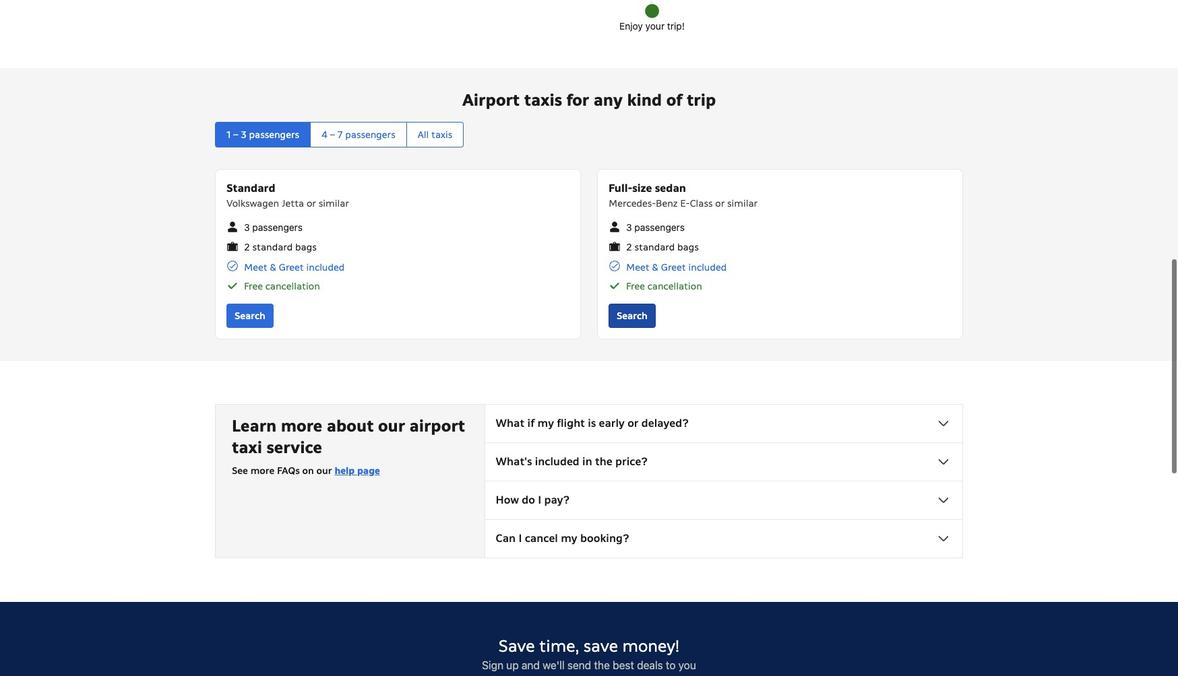 Task type: describe. For each thing, give the bounding box(es) containing it.
passengers right 7 on the top left
[[345, 128, 395, 140]]

class
[[690, 197, 713, 209]]

meet & greet included for sedan
[[626, 260, 727, 273]]

can i cancel my booking? button
[[485, 519, 962, 557]]

is
[[588, 416, 596, 430]]

2 standard bags for sedan
[[626, 241, 699, 253]]

4 – 7 passengers
[[322, 128, 395, 140]]

3 passengers for volkswagen
[[244, 221, 303, 232]]

search for size
[[617, 309, 648, 321]]

full-size sedan mercedes-benz e-class or similar
[[609, 181, 758, 209]]

bags for jetta
[[295, 241, 317, 253]]

what
[[496, 416, 525, 430]]

all taxis
[[418, 128, 452, 140]]

passengers down jetta
[[252, 221, 303, 232]]

what's
[[496, 454, 532, 468]]

how do i pay?
[[496, 492, 570, 506]]

what if my flight is early or delayed?
[[496, 416, 689, 430]]

0 horizontal spatial more
[[250, 464, 274, 476]]

see
[[232, 464, 248, 476]]

you
[[678, 659, 696, 671]]

2 standard bags for jetta
[[244, 241, 317, 253]]

about
[[327, 415, 374, 436]]

size
[[632, 181, 652, 195]]

enjoy your trip!
[[619, 19, 685, 31]]

help page link
[[335, 464, 380, 476]]

standard
[[226, 181, 275, 195]]

what's included in the price?
[[496, 454, 648, 468]]

save
[[584, 635, 618, 656]]

page
[[357, 464, 380, 476]]

all
[[418, 128, 429, 140]]

7
[[337, 128, 343, 140]]

money!
[[622, 635, 680, 656]]

my inside 'can i cancel my booking?' dropdown button
[[561, 531, 577, 545]]

benz
[[656, 197, 678, 209]]

greet for sedan
[[661, 260, 686, 273]]

or inside full-size sedan mercedes-benz e-class or similar
[[715, 197, 725, 209]]

can i cancel my booking?
[[496, 531, 629, 545]]

full-
[[609, 181, 632, 195]]

similar inside full-size sedan mercedes-benz e-class or similar
[[727, 197, 758, 209]]

kind
[[627, 89, 662, 110]]

save
[[498, 635, 535, 656]]

1 vertical spatial our
[[316, 464, 332, 476]]

cancellation for sedan
[[647, 279, 702, 291]]

passengers right the 1
[[249, 128, 299, 140]]

airport
[[409, 415, 465, 436]]

delayed?
[[642, 416, 689, 430]]

booking?
[[580, 531, 629, 545]]

service
[[267, 436, 322, 457]]

standard for volkswagen
[[252, 241, 293, 253]]

price?
[[615, 454, 648, 468]]

bags for sedan
[[677, 241, 699, 253]]

or inside dropdown button
[[628, 416, 639, 430]]

up
[[506, 659, 519, 671]]

taxi
[[232, 436, 262, 457]]

0 vertical spatial i
[[538, 492, 541, 506]]

4
[[322, 128, 328, 140]]

trip!
[[667, 19, 685, 31]]

airport taxis for any kind of trip
[[462, 89, 716, 110]]

enjoy
[[619, 19, 643, 31]]

free for volkswagen
[[244, 279, 263, 291]]

can
[[496, 531, 516, 545]]

faqs
[[277, 464, 300, 476]]

the inside 'save time, save money! sign up and we'll send the best deals to you'
[[594, 659, 610, 671]]

to
[[666, 659, 676, 671]]

help
[[335, 464, 355, 476]]

learn
[[232, 415, 276, 436]]

how do i pay? button
[[485, 481, 962, 519]]

greet for jetta
[[279, 260, 304, 273]]

and
[[522, 659, 540, 671]]

1 horizontal spatial our
[[378, 415, 405, 436]]

1
[[226, 128, 231, 140]]

my inside the what if my flight is early or delayed? dropdown button
[[538, 416, 554, 430]]

volkswagen
[[226, 197, 279, 209]]

included for jetta
[[306, 260, 345, 273]]

3 for standard
[[244, 221, 250, 232]]



Task type: locate. For each thing, give the bounding box(es) containing it.
sort results by element
[[215, 121, 963, 147]]

free
[[244, 279, 263, 291], [626, 279, 645, 291]]

1 & from the left
[[270, 260, 276, 273]]

included
[[306, 260, 345, 273], [689, 260, 727, 273], [535, 454, 579, 468]]

3 passengers for size
[[626, 221, 685, 232]]

0 horizontal spatial meet & greet included
[[244, 260, 345, 273]]

2 down mercedes- at the top right of page
[[626, 241, 632, 253]]

standard for size
[[635, 241, 675, 253]]

airport
[[462, 89, 520, 110]]

deals
[[637, 659, 663, 671]]

0 horizontal spatial our
[[316, 464, 332, 476]]

0 horizontal spatial or
[[307, 197, 316, 209]]

1 horizontal spatial search button
[[609, 303, 656, 327]]

1 horizontal spatial –
[[330, 128, 335, 140]]

0 vertical spatial the
[[595, 454, 612, 468]]

0 horizontal spatial search button
[[226, 303, 274, 327]]

1 vertical spatial the
[[594, 659, 610, 671]]

our
[[378, 415, 405, 436], [316, 464, 332, 476]]

0 vertical spatial taxis
[[524, 89, 562, 110]]

2 free from the left
[[626, 279, 645, 291]]

2 for volkswagen
[[244, 241, 250, 253]]

1 3 passengers from the left
[[244, 221, 303, 232]]

similar inside standard volkswagen jetta or similar
[[319, 197, 349, 209]]

send
[[567, 659, 591, 671]]

jetta
[[282, 197, 304, 209]]

0 horizontal spatial 2 standard bags
[[244, 241, 317, 253]]

& for volkswagen
[[270, 260, 276, 273]]

trip
[[687, 89, 716, 110]]

more right the see
[[250, 464, 274, 476]]

0 horizontal spatial free
[[244, 279, 263, 291]]

if
[[527, 416, 535, 430]]

2 standard bags down benz
[[626, 241, 699, 253]]

1 horizontal spatial i
[[538, 492, 541, 506]]

1 cancellation from the left
[[265, 279, 320, 291]]

sedan
[[655, 181, 686, 195]]

i right do
[[538, 492, 541, 506]]

how
[[496, 492, 519, 506]]

1 horizontal spatial free cancellation
[[626, 279, 702, 291]]

1 horizontal spatial similar
[[727, 197, 758, 209]]

or right 'class'
[[715, 197, 725, 209]]

meet down volkswagen
[[244, 260, 267, 273]]

search for volkswagen
[[235, 309, 265, 321]]

1 free from the left
[[244, 279, 263, 291]]

passengers
[[249, 128, 299, 140], [345, 128, 395, 140], [252, 221, 303, 232], [634, 221, 685, 232]]

the
[[595, 454, 612, 468], [594, 659, 610, 671]]

0 horizontal spatial my
[[538, 416, 554, 430]]

– left 7 on the top left
[[330, 128, 335, 140]]

of
[[666, 89, 682, 110]]

1 horizontal spatial 3 passengers
[[626, 221, 685, 232]]

cancellation
[[265, 279, 320, 291], [647, 279, 702, 291]]

free for size
[[626, 279, 645, 291]]

1 horizontal spatial &
[[652, 260, 658, 273]]

do
[[522, 492, 535, 506]]

& down benz
[[652, 260, 658, 273]]

taxis right all
[[431, 128, 452, 140]]

i
[[538, 492, 541, 506], [519, 531, 522, 545]]

0 horizontal spatial standard
[[252, 241, 293, 253]]

1 horizontal spatial search
[[617, 309, 648, 321]]

bags down e-
[[677, 241, 699, 253]]

the right 'in'
[[595, 454, 612, 468]]

the inside dropdown button
[[595, 454, 612, 468]]

mercedes-
[[609, 197, 656, 209]]

1 horizontal spatial 2 standard bags
[[626, 241, 699, 253]]

2 – from the left
[[330, 128, 335, 140]]

1 meet & greet included from the left
[[244, 260, 345, 273]]

1 horizontal spatial taxis
[[524, 89, 562, 110]]

meet & greet included
[[244, 260, 345, 273], [626, 260, 727, 273]]

2 down volkswagen
[[244, 241, 250, 253]]

1 horizontal spatial bags
[[677, 241, 699, 253]]

search button
[[226, 303, 274, 327], [609, 303, 656, 327]]

greet down benz
[[661, 260, 686, 273]]

your
[[645, 19, 665, 31]]

passengers down benz
[[634, 221, 685, 232]]

1 horizontal spatial standard
[[635, 241, 675, 253]]

1 standard from the left
[[252, 241, 293, 253]]

my right if
[[538, 416, 554, 430]]

similar right 'class'
[[727, 197, 758, 209]]

1 horizontal spatial 2
[[626, 241, 632, 253]]

pay?
[[544, 492, 570, 506]]

taxis left for
[[524, 89, 562, 110]]

3 down volkswagen
[[244, 221, 250, 232]]

my
[[538, 416, 554, 430], [561, 531, 577, 545]]

meet & greet included down e-
[[626, 260, 727, 273]]

2 2 standard bags from the left
[[626, 241, 699, 253]]

included for sedan
[[689, 260, 727, 273]]

1 horizontal spatial cancellation
[[647, 279, 702, 291]]

1 vertical spatial my
[[561, 531, 577, 545]]

0 horizontal spatial i
[[519, 531, 522, 545]]

0 horizontal spatial included
[[306, 260, 345, 273]]

2 & from the left
[[652, 260, 658, 273]]

booking airport taxi image
[[639, 0, 922, 24]]

the down save
[[594, 659, 610, 671]]

1 meet from the left
[[244, 260, 267, 273]]

cancellation for jetta
[[265, 279, 320, 291]]

2 2 from the left
[[626, 241, 632, 253]]

taxis for airport
[[524, 89, 562, 110]]

2 standard bags down jetta
[[244, 241, 317, 253]]

& down volkswagen
[[270, 260, 276, 273]]

any
[[594, 89, 623, 110]]

free cancellation for sedan
[[626, 279, 702, 291]]

or right jetta
[[307, 197, 316, 209]]

2 standard bags
[[244, 241, 317, 253], [626, 241, 699, 253]]

search button for size
[[609, 303, 656, 327]]

0 horizontal spatial bags
[[295, 241, 317, 253]]

0 vertical spatial more
[[281, 415, 322, 436]]

taxis
[[524, 89, 562, 110], [431, 128, 452, 140]]

free cancellation
[[244, 279, 320, 291], [626, 279, 702, 291]]

1 horizontal spatial meet
[[626, 260, 650, 273]]

cancel
[[525, 531, 558, 545]]

bags down jetta
[[295, 241, 317, 253]]

sign
[[482, 659, 504, 671]]

2 horizontal spatial included
[[689, 260, 727, 273]]

2 meet from the left
[[626, 260, 650, 273]]

on
[[302, 464, 314, 476]]

2 free cancellation from the left
[[626, 279, 702, 291]]

2 3 passengers from the left
[[626, 221, 685, 232]]

2
[[244, 241, 250, 253], [626, 241, 632, 253]]

our right about on the left of the page
[[378, 415, 405, 436]]

1 horizontal spatial included
[[535, 454, 579, 468]]

learn more about our airport taxi service see more faqs on our help page
[[232, 415, 465, 476]]

we'll
[[543, 659, 565, 671]]

3 passengers down jetta
[[244, 221, 303, 232]]

0 horizontal spatial search
[[235, 309, 265, 321]]

0 horizontal spatial free cancellation
[[244, 279, 320, 291]]

2 search button from the left
[[609, 303, 656, 327]]

0 horizontal spatial taxis
[[431, 128, 452, 140]]

taxis for all
[[431, 128, 452, 140]]

– for 4
[[330, 128, 335, 140]]

what's included in the price? button
[[485, 442, 962, 480]]

2 meet & greet included from the left
[[626, 260, 727, 273]]

my right cancel
[[561, 531, 577, 545]]

3 passengers down benz
[[626, 221, 685, 232]]

greet
[[279, 260, 304, 273], [661, 260, 686, 273]]

2 greet from the left
[[661, 260, 686, 273]]

1 horizontal spatial or
[[628, 416, 639, 430]]

0 horizontal spatial cancellation
[[265, 279, 320, 291]]

1 horizontal spatial more
[[281, 415, 322, 436]]

best
[[613, 659, 634, 671]]

0 horizontal spatial –
[[233, 128, 238, 140]]

save time, save money! sign up and we'll send the best deals to you
[[482, 635, 696, 671]]

standard
[[252, 241, 293, 253], [635, 241, 675, 253]]

flight
[[557, 416, 585, 430]]

greet down jetta
[[279, 260, 304, 273]]

0 horizontal spatial meet
[[244, 260, 267, 273]]

taxis inside sort results by element
[[431, 128, 452, 140]]

standard volkswagen jetta or similar
[[226, 181, 349, 209]]

1 vertical spatial taxis
[[431, 128, 452, 140]]

1 search button from the left
[[226, 303, 274, 327]]

2 horizontal spatial or
[[715, 197, 725, 209]]

0 vertical spatial our
[[378, 415, 405, 436]]

i right can
[[519, 531, 522, 545]]

meet for volkswagen
[[244, 260, 267, 273]]

meet for size
[[626, 260, 650, 273]]

1 vertical spatial more
[[250, 464, 274, 476]]

meet & greet included down jetta
[[244, 260, 345, 273]]

our right on
[[316, 464, 332, 476]]

–
[[233, 128, 238, 140], [330, 128, 335, 140]]

0 vertical spatial my
[[538, 416, 554, 430]]

1 search from the left
[[235, 309, 265, 321]]

more
[[281, 415, 322, 436], [250, 464, 274, 476]]

e-
[[680, 197, 690, 209]]

0 horizontal spatial similar
[[319, 197, 349, 209]]

1 horizontal spatial my
[[561, 531, 577, 545]]

0 horizontal spatial greet
[[279, 260, 304, 273]]

in
[[582, 454, 592, 468]]

standard down benz
[[635, 241, 675, 253]]

1 horizontal spatial free
[[626, 279, 645, 291]]

1 2 standard bags from the left
[[244, 241, 317, 253]]

2 search from the left
[[617, 309, 648, 321]]

1 – from the left
[[233, 128, 238, 140]]

bags
[[295, 241, 317, 253], [677, 241, 699, 253]]

search button for volkswagen
[[226, 303, 274, 327]]

meet
[[244, 260, 267, 273], [626, 260, 650, 273]]

3 for full-
[[626, 221, 632, 232]]

1 similar from the left
[[319, 197, 349, 209]]

1 2 from the left
[[244, 241, 250, 253]]

free cancellation for jetta
[[244, 279, 320, 291]]

meet down mercedes- at the top right of page
[[626, 260, 650, 273]]

more up service
[[281, 415, 322, 436]]

& for size
[[652, 260, 658, 273]]

or right early
[[628, 416, 639, 430]]

standard down volkswagen
[[252, 241, 293, 253]]

1 vertical spatial i
[[519, 531, 522, 545]]

0 horizontal spatial 2
[[244, 241, 250, 253]]

meet & greet included for jetta
[[244, 260, 345, 273]]

2 for size
[[626, 241, 632, 253]]

&
[[270, 260, 276, 273], [652, 260, 658, 273]]

1 bags from the left
[[295, 241, 317, 253]]

1 greet from the left
[[279, 260, 304, 273]]

or
[[307, 197, 316, 209], [715, 197, 725, 209], [628, 416, 639, 430]]

1 horizontal spatial greet
[[661, 260, 686, 273]]

2 bags from the left
[[677, 241, 699, 253]]

1 – 3 passengers
[[226, 128, 299, 140]]

similar right jetta
[[319, 197, 349, 209]]

0 horizontal spatial 3 passengers
[[244, 221, 303, 232]]

3 inside sort results by element
[[241, 128, 247, 140]]

what if my flight is early or delayed? button
[[485, 404, 962, 442]]

1 free cancellation from the left
[[244, 279, 320, 291]]

– for 1
[[233, 128, 238, 140]]

search
[[235, 309, 265, 321], [617, 309, 648, 321]]

– right the 1
[[233, 128, 238, 140]]

2 cancellation from the left
[[647, 279, 702, 291]]

early
[[599, 416, 625, 430]]

0 horizontal spatial &
[[270, 260, 276, 273]]

similar
[[319, 197, 349, 209], [727, 197, 758, 209]]

time,
[[539, 635, 579, 656]]

2 similar from the left
[[727, 197, 758, 209]]

2 standard from the left
[[635, 241, 675, 253]]

or inside standard volkswagen jetta or similar
[[307, 197, 316, 209]]

1 horizontal spatial meet & greet included
[[626, 260, 727, 273]]

3 down mercedes- at the top right of page
[[626, 221, 632, 232]]

for
[[566, 89, 589, 110]]

included inside dropdown button
[[535, 454, 579, 468]]

3 right the 1
[[241, 128, 247, 140]]



Task type: vqa. For each thing, say whether or not it's contained in the screenshot.
standard
yes



